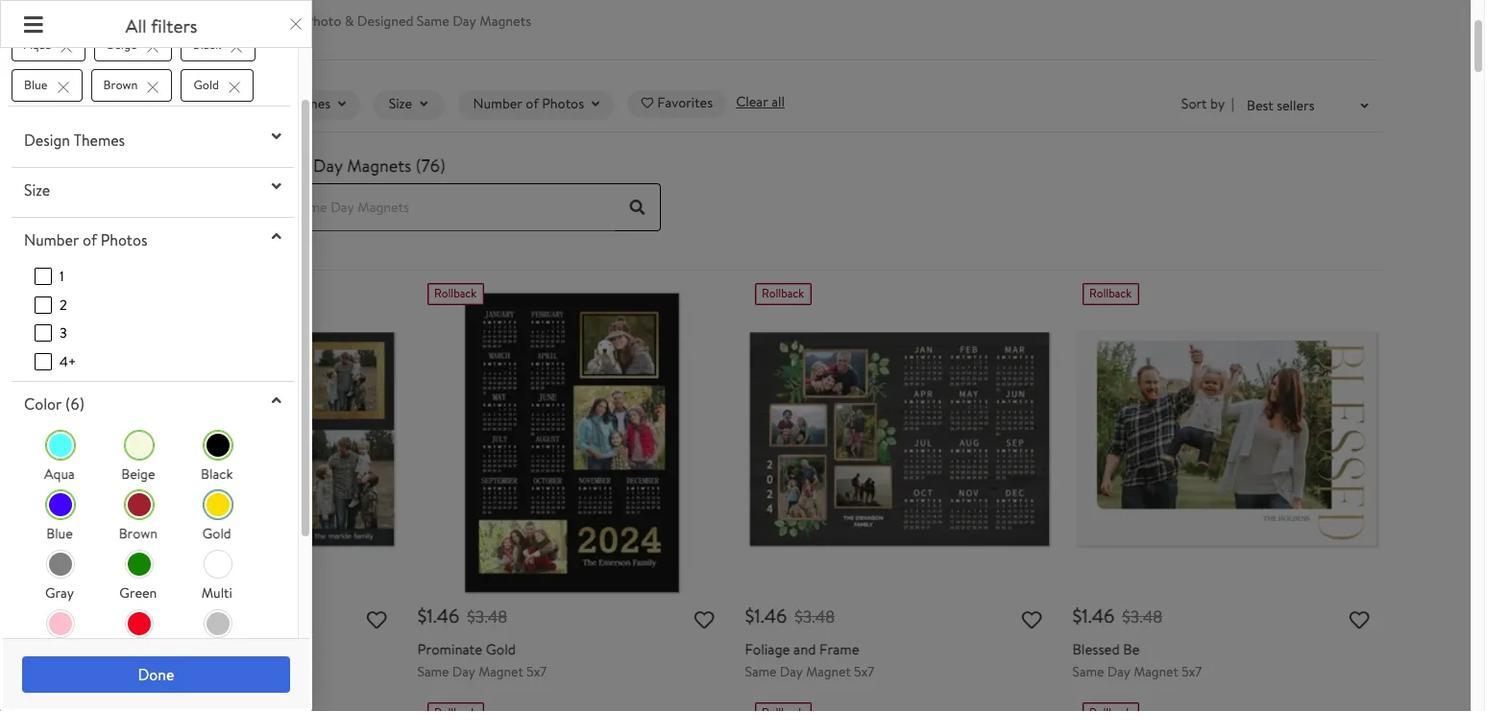 Task type: vqa. For each thing, say whether or not it's contained in the screenshot.
color (6) angle up image
yes



Task type: describe. For each thing, give the bounding box(es) containing it.
0 horizontal spatial angle down image
[[272, 129, 281, 144]]

home
[[105, 12, 142, 31]]

0 horizontal spatial design
[[24, 129, 70, 151]]

prominate
[[417, 640, 482, 660]]

close image
[[138, 80, 169, 95]]

46 for foliage
[[765, 603, 787, 629]]

blessed
[[1073, 640, 1120, 660]]

blessed be same day magnet 5x7
[[1073, 640, 1202, 682]]

4+
[[60, 353, 76, 372]]

(1)
[[189, 95, 202, 114]]

size for bottommost size button
[[24, 179, 50, 201]]

size for size button to the top
[[389, 95, 412, 114]]

close image up gold button
[[221, 39, 252, 55]]

5x7 for blessed be
[[1182, 663, 1202, 682]]

46 $3.48
[[109, 603, 180, 629]]

1 vertical spatial themes
[[74, 129, 125, 151]]

5x7 inside foliage and frame same day magnet 5x7
[[854, 663, 875, 682]]

done button
[[22, 657, 290, 693]]

close image for blue
[[48, 80, 78, 95]]

gold button
[[181, 69, 254, 102]]

$3.48 for blessed
[[1122, 605, 1163, 629]]

home & gifts link
[[105, 12, 187, 31]]

aqua image
[[49, 434, 72, 457]]

day inside foliage and frame same day magnet 5x7
[[780, 663, 803, 682]]

best sellers button
[[1234, 86, 1381, 123]]

3
[[60, 324, 67, 343]]

rollback for prominate
[[434, 285, 477, 302]]

all filters
[[126, 13, 197, 38]]

all for all filters (1)
[[128, 95, 144, 114]]

gold image
[[206, 494, 229, 517]]

(76)
[[416, 154, 446, 178]]

0 horizontal spatial &
[[145, 12, 155, 31]]

black image
[[206, 434, 229, 457]]

angle up image
[[272, 393, 281, 408]]

designed for full photo & designed same day magnets (76)
[[194, 154, 264, 178]]

photos for angle up image
[[101, 229, 147, 251]]

|
[[1232, 94, 1234, 114]]

foliage and frame same day magnet 5x7
[[745, 640, 875, 682]]

all
[[772, 92, 785, 111]]

same inside foliage and frame same day magnet 5x7
[[745, 663, 777, 682]]

red image
[[128, 613, 151, 636]]

1 2 3 4+
[[60, 267, 76, 372]]

favorite this design image for blessed be
[[1349, 612, 1369, 632]]

black
[[201, 465, 233, 484]]

2 link
[[35, 296, 67, 315]]

gifts
[[158, 12, 187, 31]]

& for full photo & designed same day magnets
[[345, 12, 354, 31]]

gray
[[45, 584, 74, 603]]

favorite this design image for christmas collage
[[367, 612, 387, 632]]

magnets for full photo & designed same day magnets
[[480, 12, 531, 31]]

brown inside button
[[103, 76, 138, 93]]

magnet for prominate
[[479, 663, 523, 682]]

number for angle up image
[[24, 229, 79, 251]]

of for right angle down image
[[526, 95, 539, 114]]

0 horizontal spatial angle down image
[[272, 178, 281, 194]]

of for angle up image
[[83, 229, 97, 251]]

sort by |
[[1181, 94, 1234, 114]]

0 vertical spatial design
[[240, 95, 281, 114]]

$3.48 for foliage
[[795, 605, 835, 629]]

number for right angle down image
[[473, 95, 523, 114]]

5x7 for prominate gold
[[526, 663, 547, 682]]

rollback for blessed
[[1089, 285, 1132, 302]]

magnet inside foliage and frame same day magnet 5x7
[[806, 663, 851, 682]]

full for full photo & designed same day magnets
[[280, 12, 302, 31]]

filters
[[151, 13, 197, 38]]

magnet for blessed
[[1134, 663, 1178, 682]]

day inside blessed be same day magnet 5x7
[[1107, 663, 1131, 682]]

angle down image inside "best sellers" button
[[1361, 101, 1368, 113]]

2 horizontal spatial angle down image
[[592, 99, 599, 111]]

0 vertical spatial size button
[[374, 90, 445, 120]]

silver image
[[206, 613, 229, 636]]

brown button
[[91, 69, 172, 102]]

gold
[[486, 640, 516, 660]]

day inside christmas collage same day magnet 5x7
[[125, 663, 148, 682]]

close image for beige
[[137, 39, 168, 55]]

christmas collage same day magnet 5x7
[[90, 640, 219, 682]]

1 for foliage and frame
[[754, 603, 761, 629]]

by
[[1210, 94, 1225, 114]]

best sellers
[[1247, 96, 1315, 115]]

blue inside blue button
[[24, 76, 48, 93]]



Task type: locate. For each thing, give the bounding box(es) containing it.
3 46 from the left
[[765, 603, 787, 629]]

1 horizontal spatial number of photos
[[473, 95, 584, 114]]

magnets
[[480, 12, 531, 31], [347, 154, 411, 178]]

$ for prominate gold
[[417, 603, 427, 629]]

4 magnet from the left
[[1134, 663, 1178, 682]]

1 horizontal spatial magnets
[[480, 12, 531, 31]]

. up blessed in the bottom right of the page
[[1088, 603, 1092, 629]]

3 favorite this design image from the left
[[1349, 612, 1369, 632]]

0 horizontal spatial rollback
[[434, 285, 477, 302]]

close image down all filters
[[137, 39, 168, 55]]

magnet inside prominate gold same day magnet 5x7
[[479, 663, 523, 682]]

0 vertical spatial number of photos
[[473, 95, 584, 114]]

0 vertical spatial gold
[[194, 76, 219, 93]]

1 horizontal spatial &
[[178, 154, 190, 178]]

blue down the bars image
[[24, 76, 48, 93]]

magnet down "gold"
[[479, 663, 523, 682]]

magnet
[[151, 663, 196, 682], [479, 663, 523, 682], [806, 663, 851, 682], [1134, 663, 1178, 682]]

angle up image
[[272, 228, 281, 244]]

1 $ from the left
[[417, 603, 427, 629]]

frame
[[819, 640, 859, 660]]

0 horizontal spatial number of photos
[[24, 229, 147, 251]]

$ 1 . 46 $3.48 up prominate
[[417, 603, 507, 629]]

number of photos for right angle down image
[[473, 95, 584, 114]]

. for blessed
[[1088, 603, 1092, 629]]

1 horizontal spatial angle down image
[[338, 99, 346, 111]]

1 for blessed be
[[1082, 603, 1088, 629]]

0 horizontal spatial size
[[24, 179, 50, 201]]

1 horizontal spatial size button
[[374, 90, 445, 120]]

1 up blessed in the bottom right of the page
[[1082, 603, 1088, 629]]

$
[[417, 603, 427, 629], [745, 603, 754, 629], [1073, 603, 1082, 629]]

46 down 'green'
[[109, 603, 132, 629]]

color
[[24, 394, 62, 415]]

0 vertical spatial full
[[280, 12, 302, 31]]

done
[[138, 664, 174, 686]]

same inside blessed be same day magnet 5x7
[[1073, 663, 1104, 682]]

and
[[794, 640, 816, 660]]

rollback
[[434, 285, 477, 302], [762, 285, 804, 302], [1089, 285, 1132, 302]]

$ for blessed be
[[1073, 603, 1082, 629]]

angle down image down full photo & designed same day magnets (76)
[[272, 178, 281, 194]]

angle down image
[[420, 99, 428, 111], [592, 99, 599, 111], [272, 178, 281, 194]]

1 vertical spatial design
[[24, 129, 70, 151]]

favorite this design image
[[367, 612, 387, 632], [1022, 612, 1042, 632], [1349, 612, 1369, 632]]

46 for blessed
[[1092, 603, 1115, 629]]

$3.48 up and
[[795, 605, 835, 629]]

1 vertical spatial photos
[[101, 229, 147, 251]]

2 rollback from the left
[[762, 285, 804, 302]]

5x7 for christmas collage
[[199, 663, 219, 682]]

0 vertical spatial of
[[526, 95, 539, 114]]

1 horizontal spatial .
[[761, 603, 765, 629]]

(6)
[[65, 394, 84, 415]]

0 horizontal spatial $
[[417, 603, 427, 629]]

1 vertical spatial gold
[[202, 524, 231, 544]]

$ 1 . 46 $3.48 for prominate
[[417, 603, 507, 629]]

0 horizontal spatial design themes
[[24, 129, 125, 151]]

day
[[453, 12, 476, 31], [313, 154, 343, 178], [125, 663, 148, 682], [452, 663, 475, 682], [780, 663, 803, 682], [1107, 663, 1131, 682]]

0 vertical spatial photos
[[542, 95, 584, 114]]

design up full photo & designed same day magnets (76)
[[240, 95, 281, 114]]

1 horizontal spatial photos
[[542, 95, 584, 114]]

foliage
[[745, 640, 790, 660]]

magnet down be
[[1134, 663, 1178, 682]]

3 $3.48 from the left
[[795, 605, 835, 629]]

same
[[417, 12, 449, 31], [268, 154, 309, 178], [90, 663, 122, 682], [417, 663, 449, 682], [745, 663, 777, 682], [1073, 663, 1104, 682]]

blue down "blue" icon
[[46, 524, 73, 544]]

size button down all filters (1)
[[12, 172, 294, 208]]

0 vertical spatial magnets
[[480, 12, 531, 31]]

favorites
[[657, 94, 713, 113]]

beige down beige image
[[121, 465, 155, 484]]

magnets for full photo & designed same day magnets (76)
[[347, 154, 411, 178]]

46 up prominate
[[437, 603, 459, 629]]

angle down image left heart image
[[592, 99, 599, 111]]

designed
[[357, 12, 413, 31], [194, 154, 264, 178]]

beige image
[[128, 434, 151, 457]]

46 up blessed in the bottom right of the page
[[1092, 603, 1115, 629]]

color (6)
[[24, 394, 84, 415]]

full
[[280, 12, 302, 31], [98, 154, 125, 178]]

1 vertical spatial design themes
[[24, 129, 125, 151]]

$3.48 up be
[[1122, 605, 1163, 629]]

aqua
[[44, 465, 75, 484]]

4 46 from the left
[[1092, 603, 1115, 629]]

46 up foliage in the right of the page
[[765, 603, 787, 629]]

.
[[433, 603, 437, 629], [761, 603, 765, 629], [1088, 603, 1092, 629]]

1 horizontal spatial full
[[280, 12, 302, 31]]

clear
[[736, 92, 768, 111]]

0 vertical spatial number
[[473, 95, 523, 114]]

best
[[1247, 96, 1274, 115]]

bars image
[[24, 14, 43, 36]]

3 $ from the left
[[1073, 603, 1082, 629]]

size up 1 link
[[24, 179, 50, 201]]

0 horizontal spatial size button
[[12, 172, 294, 208]]

prominate gold same day magnet 5x7
[[417, 640, 547, 682]]

3 5x7 from the left
[[854, 663, 875, 682]]

close image inside beige button
[[137, 39, 168, 55]]

green image
[[128, 553, 151, 576]]

2 horizontal spatial angle down image
[[1361, 101, 1368, 113]]

0 vertical spatial size
[[389, 95, 412, 114]]

brown
[[103, 76, 138, 93], [119, 524, 158, 544]]

3 $ 1 . 46 $3.48 from the left
[[1073, 603, 1163, 629]]

size
[[389, 95, 412, 114], [24, 179, 50, 201]]

1 vertical spatial number
[[24, 229, 79, 251]]

christmas
[[90, 640, 153, 660]]

5x7 inside blessed be same day magnet 5x7
[[1182, 663, 1202, 682]]

close image for gold
[[219, 80, 250, 95]]

4 5x7 from the left
[[1182, 663, 1202, 682]]

1 horizontal spatial of
[[526, 95, 539, 114]]

blue
[[24, 76, 48, 93], [46, 524, 73, 544]]

1 horizontal spatial design
[[240, 95, 281, 114]]

beige down home
[[107, 35, 137, 53]]

. up foliage in the right of the page
[[761, 603, 765, 629]]

all
[[126, 13, 147, 38], [128, 95, 144, 114]]

0 horizontal spatial number
[[24, 229, 79, 251]]

$ 1 . 46 $3.48
[[417, 603, 507, 629], [745, 603, 835, 629], [1073, 603, 1163, 629]]

$ 1 . 46 $3.48 for blessed
[[1073, 603, 1163, 629]]

sort
[[1181, 94, 1207, 114]]

3 magnet from the left
[[806, 663, 851, 682]]

&
[[145, 12, 155, 31], [345, 12, 354, 31], [178, 154, 190, 178]]

0 horizontal spatial magnets
[[347, 154, 411, 178]]

1
[[60, 267, 64, 286], [427, 603, 433, 629], [754, 603, 761, 629], [1082, 603, 1088, 629]]

2 horizontal spatial $
[[1073, 603, 1082, 629]]

4+ link
[[35, 353, 76, 372]]

close image inside blue button
[[48, 80, 78, 95]]

$3.48 for prominate
[[467, 605, 507, 629]]

sellers
[[1277, 96, 1315, 115]]

size down full photo & designed same day magnets
[[389, 95, 412, 114]]

1 up foliage in the right of the page
[[754, 603, 761, 629]]

1 vertical spatial beige
[[121, 465, 155, 484]]

1 vertical spatial magnets
[[347, 154, 411, 178]]

collage
[[156, 640, 203, 660]]

magnet inside blessed be same day magnet 5x7
[[1134, 663, 1178, 682]]

0 vertical spatial all
[[126, 13, 147, 38]]

2 favorite this design image from the left
[[1022, 612, 1042, 632]]

2 $3.48 from the left
[[467, 605, 507, 629]]

0 vertical spatial photo
[[305, 12, 341, 31]]

1 vertical spatial designed
[[194, 154, 264, 178]]

full photo & designed same day magnets
[[280, 12, 531, 31]]

close image inside gold button
[[219, 80, 250, 95]]

2 46 from the left
[[437, 603, 459, 629]]

Search Full Photo & Designed Same Day Magnets search field
[[98, 184, 615, 232]]

blue image
[[49, 494, 72, 517]]

5x7
[[199, 663, 219, 682], [526, 663, 547, 682], [854, 663, 875, 682], [1182, 663, 1202, 682]]

5x7 inside prominate gold same day magnet 5x7
[[526, 663, 547, 682]]

themes
[[284, 95, 331, 114], [74, 129, 125, 151]]

photo for full photo & designed same day magnets (76)
[[129, 154, 174, 178]]

2 horizontal spatial favorite this design image
[[1349, 612, 1369, 632]]

. up prominate
[[433, 603, 437, 629]]

& for full photo & designed same day magnets (76)
[[178, 154, 190, 178]]

favorite this design image
[[694, 612, 714, 632]]

. for foliage
[[761, 603, 765, 629]]

0 vertical spatial beige
[[107, 35, 137, 53]]

0 vertical spatial design themes
[[240, 95, 331, 114]]

0 vertical spatial themes
[[284, 95, 331, 114]]

1 favorite this design image from the left
[[367, 612, 387, 632]]

2 horizontal spatial .
[[1088, 603, 1092, 629]]

1 5x7 from the left
[[199, 663, 219, 682]]

1 vertical spatial full
[[98, 154, 125, 178]]

$ up prominate
[[417, 603, 427, 629]]

gold
[[194, 76, 219, 93], [202, 524, 231, 544]]

0 horizontal spatial full
[[98, 154, 125, 178]]

photo
[[305, 12, 341, 31], [129, 154, 174, 178]]

same inside christmas collage same day magnet 5x7
[[90, 663, 122, 682]]

2 $ from the left
[[745, 603, 754, 629]]

gray image
[[49, 553, 72, 576]]

0 horizontal spatial $ 1 . 46 $3.48
[[417, 603, 507, 629]]

beige button
[[94, 29, 172, 61]]

design
[[240, 95, 281, 114], [24, 129, 70, 151]]

1 rollback from the left
[[434, 285, 477, 302]]

1 vertical spatial all
[[128, 95, 144, 114]]

angle down image up the (76)
[[420, 99, 428, 111]]

multi
[[201, 584, 232, 603]]

0 horizontal spatial themes
[[74, 129, 125, 151]]

blue button
[[12, 69, 82, 102]]

all filters (1)
[[128, 95, 202, 114]]

0 vertical spatial blue
[[24, 76, 48, 93]]

size button up the (76)
[[374, 90, 445, 120]]

$ up foliage in the right of the page
[[745, 603, 754, 629]]

designed for full photo & designed same day magnets
[[357, 12, 413, 31]]

full photo & designed same day magnets (76)
[[98, 154, 446, 178]]

$3.48 up "gold"
[[467, 605, 507, 629]]

gold inside button
[[194, 76, 219, 93]]

magnet inside christmas collage same day magnet 5x7
[[151, 663, 196, 682]]

beige
[[107, 35, 137, 53], [121, 465, 155, 484]]

close image right (1)
[[219, 80, 250, 95]]

close image left brown button
[[48, 80, 78, 95]]

2 horizontal spatial $ 1 . 46 $3.48
[[1073, 603, 1163, 629]]

2 $ 1 . 46 $3.48 from the left
[[745, 603, 835, 629]]

1 vertical spatial photo
[[129, 154, 174, 178]]

gold down "gold" icon
[[202, 524, 231, 544]]

1 vertical spatial size
[[24, 179, 50, 201]]

close image up blue button
[[51, 39, 82, 55]]

1 horizontal spatial design themes
[[240, 95, 331, 114]]

0 vertical spatial designed
[[357, 12, 413, 31]]

$ 1 . 46 $3.48 for foliage
[[745, 603, 835, 629]]

themes down brown button
[[74, 129, 125, 151]]

1 inside 1 2 3 4+
[[60, 267, 64, 286]]

0 horizontal spatial designed
[[194, 154, 264, 178]]

1 horizontal spatial size
[[389, 95, 412, 114]]

brown down brown icon
[[119, 524, 158, 544]]

1 vertical spatial size button
[[12, 172, 294, 208]]

$3.48 down 'green'
[[139, 605, 180, 629]]

3 . from the left
[[1088, 603, 1092, 629]]

heart image
[[641, 98, 654, 110]]

0 vertical spatial brown
[[103, 76, 138, 93]]

1 . from the left
[[433, 603, 437, 629]]

2 5x7 from the left
[[526, 663, 547, 682]]

1 horizontal spatial number
[[473, 95, 523, 114]]

1 vertical spatial number of photos
[[24, 229, 147, 251]]

number of photos
[[473, 95, 584, 114], [24, 229, 147, 251]]

be
[[1123, 640, 1140, 660]]

photo for full photo & designed same day magnets
[[305, 12, 341, 31]]

size button
[[374, 90, 445, 120], [12, 172, 294, 208]]

day inside prominate gold same day magnet 5x7
[[452, 663, 475, 682]]

1 horizontal spatial $ 1 . 46 $3.48
[[745, 603, 835, 629]]

magnet for christmas
[[151, 663, 196, 682]]

0 horizontal spatial photos
[[101, 229, 147, 251]]

all for all filters
[[126, 13, 147, 38]]

1 up prominate
[[427, 603, 433, 629]]

$ 1 . 46 $3.48 up be
[[1073, 603, 1163, 629]]

1 horizontal spatial photo
[[305, 12, 341, 31]]

46 for prominate
[[437, 603, 459, 629]]

$3.48 inside 46 $3.48
[[139, 605, 180, 629]]

1 46 from the left
[[109, 603, 132, 629]]

filters
[[148, 95, 185, 114]]

brown down beige button at left
[[103, 76, 138, 93]]

4 $3.48 from the left
[[1122, 605, 1163, 629]]

sort-select element
[[1181, 94, 1234, 115]]

0 horizontal spatial favorite this design image
[[367, 612, 387, 632]]

design themes up full photo & designed same day magnets (76)
[[240, 95, 331, 114]]

$ up blessed in the bottom right of the page
[[1073, 603, 1082, 629]]

magnet down frame
[[806, 663, 851, 682]]

1 vertical spatial blue
[[46, 524, 73, 544]]

. for prominate
[[433, 603, 437, 629]]

close image
[[51, 39, 82, 55], [137, 39, 168, 55], [221, 39, 252, 55], [48, 80, 78, 95], [219, 80, 250, 95]]

home & gifts
[[105, 12, 187, 31]]

0 horizontal spatial .
[[433, 603, 437, 629]]

2 magnet from the left
[[479, 663, 523, 682]]

magnet down collage
[[151, 663, 196, 682]]

1 vertical spatial of
[[83, 229, 97, 251]]

1 up 2
[[60, 267, 64, 286]]

same inside prominate gold same day magnet 5x7
[[417, 663, 449, 682]]

number of photos for angle up image
[[24, 229, 147, 251]]

1 horizontal spatial favorite this design image
[[1022, 612, 1042, 632]]

pink image
[[49, 613, 72, 636]]

2 horizontal spatial &
[[345, 12, 354, 31]]

design down blue button
[[24, 129, 70, 151]]

1 horizontal spatial designed
[[357, 12, 413, 31]]

$ 1 . 46 $3.48 up and
[[745, 603, 835, 629]]

1 for prominate gold
[[427, 603, 433, 629]]

1 horizontal spatial angle down image
[[420, 99, 428, 111]]

$3.48
[[139, 605, 180, 629], [467, 605, 507, 629], [795, 605, 835, 629], [1122, 605, 1163, 629]]

green
[[119, 584, 157, 603]]

clear all link
[[736, 92, 785, 113]]

3 link
[[35, 324, 67, 343]]

gold up (1)
[[194, 76, 219, 93]]

clear all
[[736, 92, 785, 111]]

full for full photo & designed same day magnets (76)
[[98, 154, 125, 178]]

multi image
[[206, 553, 229, 576]]

design themes
[[240, 95, 331, 114], [24, 129, 125, 151]]

of
[[526, 95, 539, 114], [83, 229, 97, 251]]

0 horizontal spatial photo
[[129, 154, 174, 178]]

1 magnet from the left
[[151, 663, 196, 682]]

beige inside beige button
[[107, 35, 137, 53]]

themes up full photo & designed same day magnets (76)
[[284, 95, 331, 114]]

1 vertical spatial brown
[[119, 524, 158, 544]]

photos for right angle down image
[[542, 95, 584, 114]]

0 horizontal spatial of
[[83, 229, 97, 251]]

3 rollback from the left
[[1089, 285, 1132, 302]]

1 horizontal spatial $
[[745, 603, 754, 629]]

1 link
[[35, 267, 64, 286]]

number
[[473, 95, 523, 114], [24, 229, 79, 251]]

2 . from the left
[[761, 603, 765, 629]]

design themes down blue button
[[24, 129, 125, 151]]

46
[[109, 603, 132, 629], [437, 603, 459, 629], [765, 603, 787, 629], [1092, 603, 1115, 629]]

1 $ 1 . 46 $3.48 from the left
[[417, 603, 507, 629]]

1 $3.48 from the left
[[139, 605, 180, 629]]

2
[[60, 296, 67, 315]]

rollback for foliage
[[762, 285, 804, 302]]

favorite this design image for foliage and frame
[[1022, 612, 1042, 632]]

brown image
[[128, 494, 151, 517]]

2 horizontal spatial rollback
[[1089, 285, 1132, 302]]

5x7 inside christmas collage same day magnet 5x7
[[199, 663, 219, 682]]

photos
[[542, 95, 584, 114], [101, 229, 147, 251]]

1 horizontal spatial rollback
[[762, 285, 804, 302]]

angle down image
[[338, 99, 346, 111], [1361, 101, 1368, 113], [272, 129, 281, 144]]

$ for foliage and frame
[[745, 603, 754, 629]]

1 horizontal spatial themes
[[284, 95, 331, 114]]



